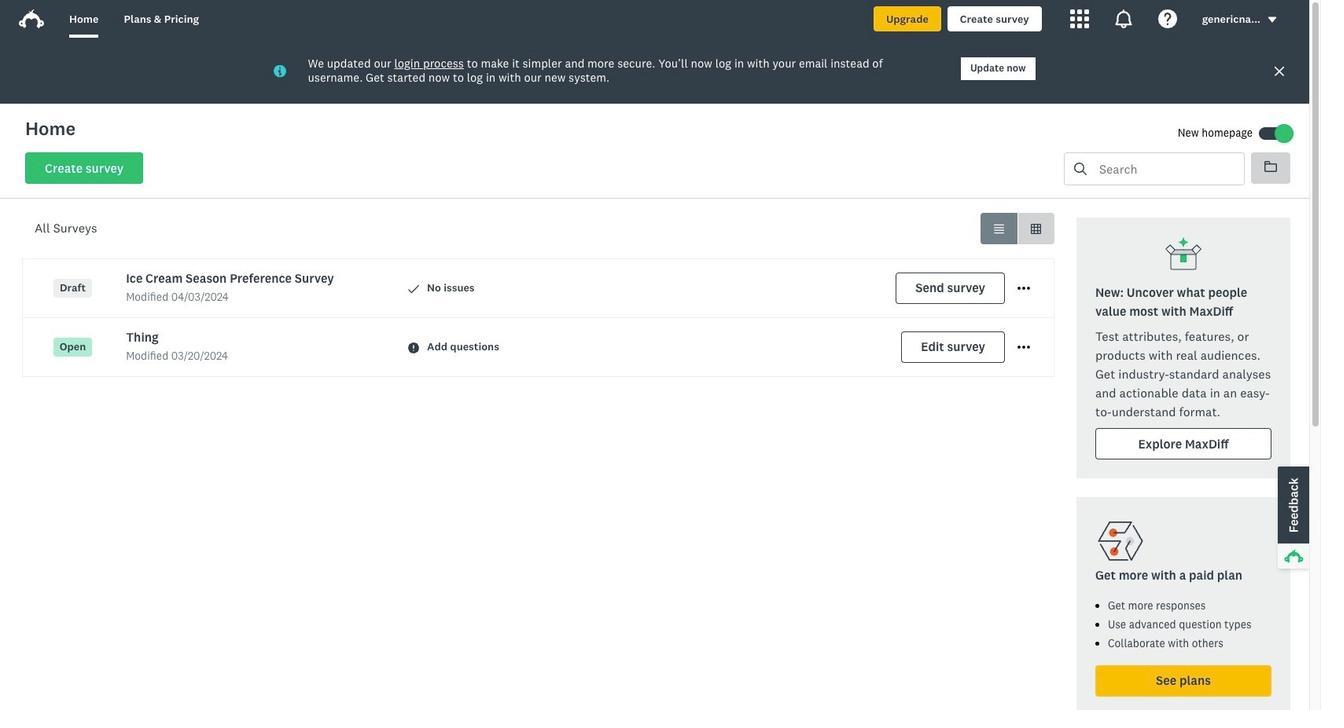 Task type: describe. For each thing, give the bounding box(es) containing it.
2 brand logo image from the top
[[19, 9, 44, 28]]

Search text field
[[1087, 153, 1244, 185]]

warning image
[[408, 342, 419, 353]]

open menu image for no issues icon
[[1018, 282, 1030, 295]]

max diff icon image
[[1165, 237, 1202, 274]]

1 folders image from the top
[[1264, 160, 1277, 173]]

no issues image
[[408, 283, 419, 294]]

open menu image for warning image
[[1018, 346, 1030, 349]]

response based pricing icon image
[[1095, 517, 1146, 567]]



Task type: locate. For each thing, give the bounding box(es) containing it.
help icon image
[[1158, 9, 1177, 28]]

open menu image for no issues icon
[[1018, 287, 1030, 290]]

open menu image
[[1018, 287, 1030, 290], [1018, 346, 1030, 349]]

2 folders image from the top
[[1264, 161, 1277, 172]]

2 open menu image from the top
[[1018, 341, 1030, 354]]

0 vertical spatial open menu image
[[1018, 282, 1030, 295]]

dropdown arrow icon image
[[1267, 14, 1278, 25], [1268, 17, 1276, 23]]

folders image
[[1264, 160, 1277, 173], [1264, 161, 1277, 172]]

1 vertical spatial open menu image
[[1018, 346, 1030, 349]]

2 open menu image from the top
[[1018, 346, 1030, 349]]

1 open menu image from the top
[[1018, 287, 1030, 290]]

1 brand logo image from the top
[[19, 6, 44, 31]]

group
[[981, 213, 1054, 245]]

open menu image for warning image
[[1018, 341, 1030, 354]]

notification center icon image
[[1114, 9, 1133, 28]]

1 vertical spatial open menu image
[[1018, 341, 1030, 354]]

brand logo image
[[19, 6, 44, 31], [19, 9, 44, 28]]

open menu image
[[1018, 282, 1030, 295], [1018, 341, 1030, 354]]

x image
[[1273, 65, 1286, 77]]

1 open menu image from the top
[[1018, 282, 1030, 295]]

0 vertical spatial open menu image
[[1018, 287, 1030, 290]]

search image
[[1074, 163, 1087, 175], [1074, 163, 1087, 175]]

products icon image
[[1070, 9, 1089, 28], [1070, 9, 1089, 28]]



Task type: vqa. For each thing, say whether or not it's contained in the screenshot.
1st Products Icon from right
no



